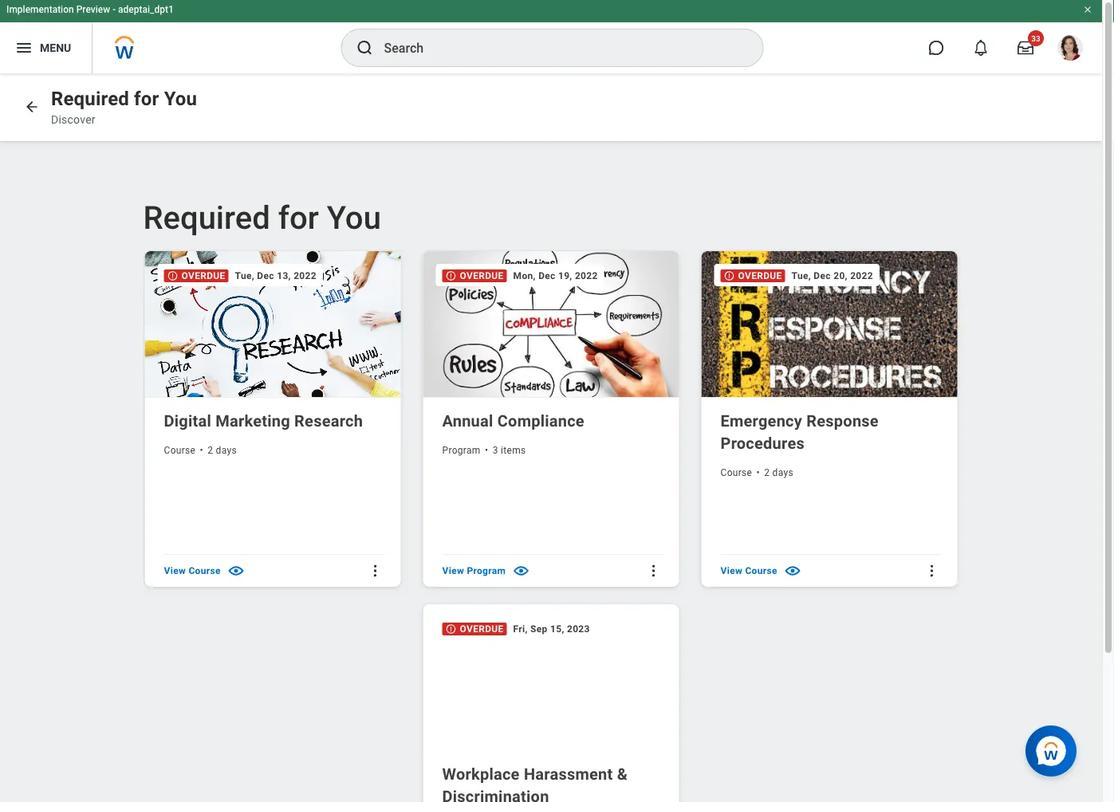 Task type: locate. For each thing, give the bounding box(es) containing it.
annual compliance image
[[423, 251, 682, 398]]

1 horizontal spatial required
[[143, 199, 270, 236]]

2 2022 from the left
[[575, 270, 598, 281]]

implementation
[[6, 4, 74, 15]]

emergency response procedures image
[[701, 251, 961, 398]]

exclamation circle image
[[445, 270, 457, 281], [724, 270, 735, 281], [445, 624, 457, 635]]

1 horizontal spatial visible image
[[512, 562, 531, 580]]

1 horizontal spatial tue,
[[792, 270, 811, 281]]

inbox large image
[[1018, 40, 1034, 56]]

0 vertical spatial required
[[51, 87, 129, 110]]

dec for compliance
[[538, 270, 556, 281]]

1 related actions vertical image from the left
[[367, 563, 383, 579]]

required up exclamation circle icon
[[143, 199, 270, 236]]

0 horizontal spatial view
[[164, 565, 186, 576]]

0 vertical spatial program
[[442, 444, 481, 456]]

1 view from the left
[[164, 565, 186, 576]]

3 dec from the left
[[814, 270, 831, 281]]

0 horizontal spatial tue,
[[235, 270, 254, 281]]

0 horizontal spatial 2
[[208, 444, 213, 456]]

view for emergency response procedures
[[721, 565, 743, 576]]

items
[[501, 444, 526, 456]]

visible image
[[227, 562, 245, 580], [512, 562, 531, 580]]

days
[[216, 444, 237, 456], [772, 467, 793, 478]]

0 horizontal spatial required
[[51, 87, 129, 110]]

digital marketing research
[[164, 411, 363, 430]]

1 horizontal spatial 2 days
[[764, 467, 793, 478]]

digital marketing research link
[[164, 410, 385, 432]]

menu button
[[0, 22, 92, 73]]

required
[[51, 87, 129, 110], [143, 199, 270, 236]]

3 2022 from the left
[[850, 270, 873, 281]]

discover
[[51, 113, 96, 126]]

digital marketing research image
[[145, 251, 404, 398]]

tue, left 13,
[[235, 270, 254, 281]]

program
[[442, 444, 481, 456], [467, 565, 506, 576]]

overdue
[[181, 270, 225, 281], [460, 270, 504, 281], [738, 270, 782, 281], [460, 624, 504, 635]]

justify image
[[14, 38, 33, 57]]

1 horizontal spatial related actions vertical image
[[646, 563, 662, 579]]

2022 right 13,
[[294, 270, 317, 281]]

exclamation circle image for emergency response procedures
[[724, 270, 735, 281]]

1 horizontal spatial 2
[[764, 467, 770, 478]]

profile logan mcneil image
[[1058, 35, 1083, 64]]

mon,
[[513, 270, 536, 281]]

0 horizontal spatial view course
[[164, 565, 221, 576]]

0 vertical spatial for
[[134, 87, 159, 110]]

1 view course from the left
[[164, 565, 221, 576]]

tue, left 20,
[[792, 270, 811, 281]]

15,
[[550, 623, 564, 634]]

1 tue, from the left
[[235, 270, 254, 281]]

1 vertical spatial you
[[327, 199, 381, 236]]

13,
[[277, 270, 291, 281]]

2 days
[[208, 444, 237, 456], [764, 467, 793, 478]]

required up discover
[[51, 87, 129, 110]]

overdue left tue, dec 20, 2022
[[738, 270, 782, 281]]

workplace harassment & discrimination link
[[442, 763, 663, 802]]

view course for digital marketing research
[[164, 565, 221, 576]]

2022 for compliance
[[575, 270, 598, 281]]

overdue left fri, on the left bottom of the page
[[460, 624, 504, 635]]

procedures
[[721, 434, 805, 452]]

tue,
[[235, 270, 254, 281], [792, 270, 811, 281]]

0 vertical spatial you
[[164, 87, 197, 110]]

dec left 20,
[[814, 270, 831, 281]]

for for required for you
[[278, 199, 319, 236]]

0 horizontal spatial you
[[164, 87, 197, 110]]

related actions vertical image for annual compliance
[[646, 563, 662, 579]]

dec left 13,
[[257, 270, 274, 281]]

you inside required for you discover
[[164, 87, 197, 110]]

2 horizontal spatial dec
[[814, 270, 831, 281]]

1 horizontal spatial days
[[772, 467, 793, 478]]

dec for marketing
[[257, 270, 274, 281]]

required inside required for you discover
[[51, 87, 129, 110]]

for inside required for you discover
[[134, 87, 159, 110]]

view for annual compliance
[[442, 565, 464, 576]]

required for required for you discover
[[51, 87, 129, 110]]

1 dec from the left
[[257, 270, 274, 281]]

related actions vertical image
[[924, 563, 940, 579]]

1 horizontal spatial for
[[278, 199, 319, 236]]

for
[[134, 87, 159, 110], [278, 199, 319, 236]]

3 items
[[493, 444, 526, 456]]

response
[[807, 411, 879, 430]]

1 2022 from the left
[[294, 270, 317, 281]]

overdue for annual
[[460, 270, 504, 281]]

2 tue, from the left
[[792, 270, 811, 281]]

0 horizontal spatial days
[[216, 444, 237, 456]]

days down marketing
[[216, 444, 237, 456]]

2022 right 19,
[[575, 270, 598, 281]]

compliance
[[497, 411, 585, 430]]

2 days down procedures
[[764, 467, 793, 478]]

0 horizontal spatial dec
[[257, 270, 274, 281]]

2022 right 20,
[[850, 270, 873, 281]]

1 vertical spatial days
[[772, 467, 793, 478]]

1 vertical spatial 2
[[764, 467, 770, 478]]

2 for emergency
[[764, 467, 770, 478]]

2 related actions vertical image from the left
[[646, 563, 662, 579]]

1 vertical spatial required
[[143, 199, 270, 236]]

0 horizontal spatial visible image
[[227, 562, 245, 580]]

dec left 19,
[[538, 270, 556, 281]]

overdue left mon,
[[460, 270, 504, 281]]

related actions vertical image
[[367, 563, 383, 579], [646, 563, 662, 579]]

1 vertical spatial 2 days
[[764, 467, 793, 478]]

2022
[[294, 270, 317, 281], [575, 270, 598, 281], [850, 270, 873, 281]]

2 dec from the left
[[538, 270, 556, 281]]

tue, for marketing
[[235, 270, 254, 281]]

view
[[164, 565, 186, 576], [442, 565, 464, 576], [721, 565, 743, 576]]

2 down digital
[[208, 444, 213, 456]]

overdue right exclamation circle icon
[[181, 270, 225, 281]]

2 down procedures
[[764, 467, 770, 478]]

visible image
[[784, 562, 802, 580]]

exclamation circle image
[[167, 270, 178, 281]]

2 horizontal spatial 2022
[[850, 270, 873, 281]]

0 horizontal spatial 2 days
[[208, 444, 237, 456]]

you
[[164, 87, 197, 110], [327, 199, 381, 236]]

0 vertical spatial days
[[216, 444, 237, 456]]

1 vertical spatial for
[[278, 199, 319, 236]]

2023
[[567, 623, 590, 634]]

1 horizontal spatial view
[[442, 565, 464, 576]]

3 view from the left
[[721, 565, 743, 576]]

days down procedures
[[772, 467, 793, 478]]

view course
[[164, 565, 221, 576], [721, 565, 777, 576]]

view for digital marketing research
[[164, 565, 186, 576]]

related actions vertical image for digital marketing research
[[367, 563, 383, 579]]

2 visible image from the left
[[512, 562, 531, 580]]

1 horizontal spatial 2022
[[575, 270, 598, 281]]

1 horizontal spatial view course
[[721, 565, 777, 576]]

-
[[113, 4, 116, 15]]

annual
[[442, 411, 493, 430]]

course
[[164, 444, 196, 456], [721, 467, 752, 478], [189, 565, 221, 576], [745, 565, 777, 576]]

2 view from the left
[[442, 565, 464, 576]]

1 horizontal spatial you
[[327, 199, 381, 236]]

2 view course from the left
[[721, 565, 777, 576]]

1 horizontal spatial dec
[[538, 270, 556, 281]]

1 visible image from the left
[[227, 562, 245, 580]]

2 days down marketing
[[208, 444, 237, 456]]

2 horizontal spatial view
[[721, 565, 743, 576]]

0 vertical spatial 2
[[208, 444, 213, 456]]

0 horizontal spatial for
[[134, 87, 159, 110]]

visible image for marketing
[[227, 562, 245, 580]]

0 horizontal spatial 2022
[[294, 270, 317, 281]]

2
[[208, 444, 213, 456], [764, 467, 770, 478]]

0 vertical spatial 2 days
[[208, 444, 237, 456]]

1 vertical spatial program
[[467, 565, 506, 576]]

0 horizontal spatial related actions vertical image
[[367, 563, 383, 579]]

dec
[[257, 270, 274, 281], [538, 270, 556, 281], [814, 270, 831, 281]]



Task type: vqa. For each thing, say whether or not it's contained in the screenshot.


Task type: describe. For each thing, give the bounding box(es) containing it.
33
[[1031, 33, 1041, 43]]

2 days for digital
[[208, 444, 237, 456]]

&
[[617, 765, 628, 783]]

days for digital
[[216, 444, 237, 456]]

sep
[[530, 623, 548, 634]]

notifications large image
[[973, 40, 989, 56]]

emergency
[[721, 411, 802, 430]]

required for you discover
[[51, 87, 197, 126]]

visible image for compliance
[[512, 562, 531, 580]]

tue, for response
[[792, 270, 811, 281]]

marketing
[[215, 411, 290, 430]]

annual compliance link
[[442, 410, 663, 432]]

close environment banner image
[[1083, 5, 1093, 14]]

overdue for digital
[[181, 270, 225, 281]]

20,
[[834, 270, 848, 281]]

digital
[[164, 411, 211, 430]]

search image
[[355, 38, 374, 57]]

overdue for emergency
[[738, 270, 782, 281]]

preview
[[76, 4, 110, 15]]

required for you
[[143, 199, 381, 236]]

fri, sep 15, 2023
[[513, 623, 590, 634]]

tue, dec 20, 2022
[[792, 270, 873, 281]]

annual compliance
[[442, 411, 585, 430]]

days for emergency
[[772, 467, 793, 478]]

harassment
[[524, 765, 613, 783]]

2 for digital
[[208, 444, 213, 456]]

view course for emergency response procedures
[[721, 565, 777, 576]]

you for required for you
[[327, 199, 381, 236]]

3
[[493, 444, 498, 456]]

19,
[[558, 270, 572, 281]]

view program
[[442, 565, 506, 576]]

33 button
[[1008, 30, 1044, 65]]

tue, dec 13, 2022
[[235, 270, 317, 281]]

mon, dec 19, 2022
[[513, 270, 598, 281]]

menu
[[40, 41, 71, 54]]

2022 for response
[[850, 270, 873, 281]]

research
[[294, 411, 363, 430]]

discrimination
[[442, 787, 549, 802]]

implementation preview -   adeptai_dpt1
[[6, 4, 174, 15]]

emergency response procedures link
[[721, 410, 941, 454]]

2022 for marketing
[[294, 270, 317, 281]]

Search Workday  search field
[[384, 30, 730, 65]]

adeptai_dpt1
[[118, 4, 174, 15]]

arrow left image
[[24, 99, 40, 115]]

you for required for you discover
[[164, 87, 197, 110]]

emergency response procedures
[[721, 411, 879, 452]]

workplace
[[442, 765, 520, 783]]

menu banner
[[0, 0, 1102, 73]]

for for required for you discover
[[134, 87, 159, 110]]

required for required for you
[[143, 199, 270, 236]]

workplace harassment & discrimination
[[442, 765, 628, 802]]

fri,
[[513, 623, 528, 634]]

dec for response
[[814, 270, 831, 281]]

2 days for emergency
[[764, 467, 793, 478]]

exclamation circle image for annual compliance
[[445, 270, 457, 281]]



